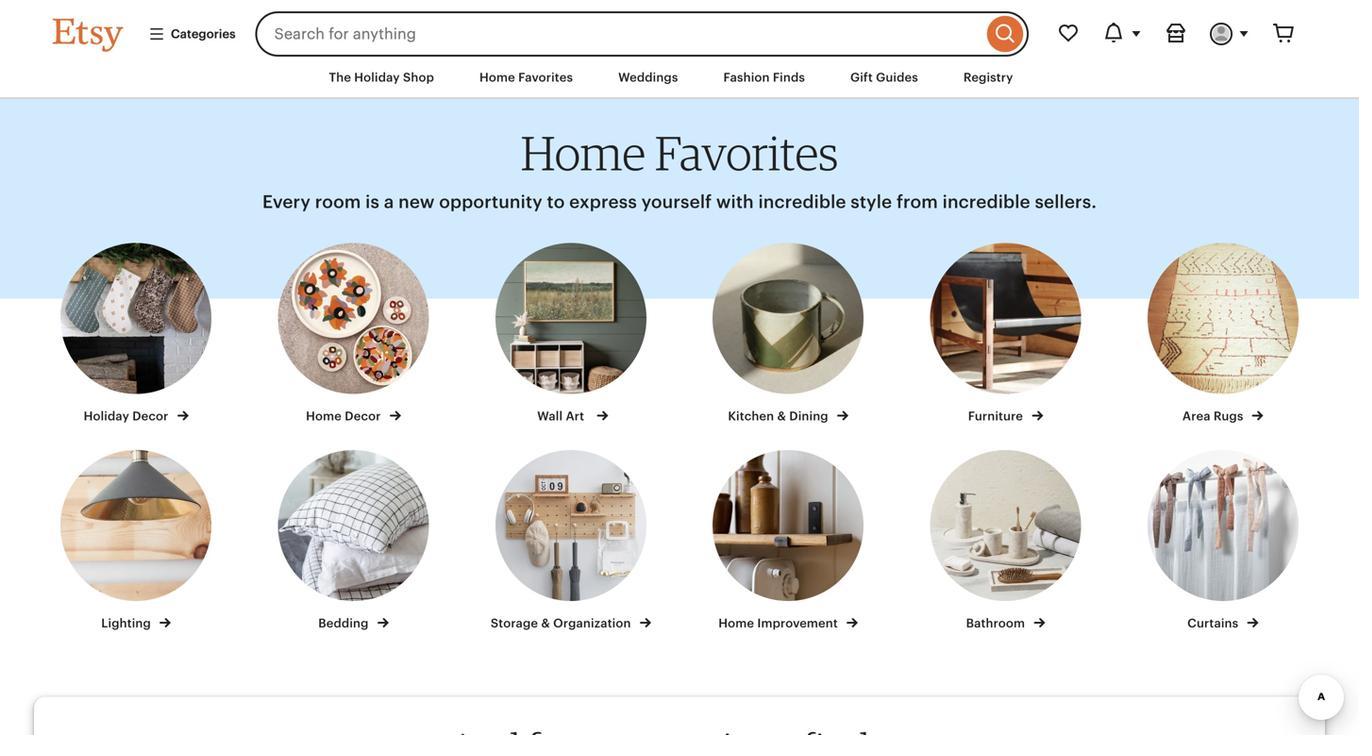 Task type: locate. For each thing, give the bounding box(es) containing it.
None search field
[[256, 11, 1029, 57]]

0 horizontal spatial decor
[[132, 409, 169, 423]]

categories button
[[134, 17, 250, 51]]

favorites up with
[[655, 124, 839, 181]]

0 vertical spatial favorites
[[518, 70, 573, 85]]

& left dining
[[778, 409, 787, 423]]

new
[[399, 192, 435, 212]]

storage
[[491, 617, 538, 631]]

0 horizontal spatial incredible
[[759, 192, 847, 212]]

home favorites
[[480, 70, 573, 85], [521, 124, 839, 181]]

home favorites link
[[465, 60, 587, 95]]

improvement
[[758, 617, 838, 631]]

0 horizontal spatial holiday
[[84, 409, 129, 423]]

& inside kitchen & dining link
[[778, 409, 787, 423]]

1 horizontal spatial &
[[778, 409, 787, 423]]

weddings
[[619, 70, 678, 85]]

fashion finds
[[724, 70, 805, 85]]

holiday inside home favorites main content
[[84, 409, 129, 423]]

2 decor from the left
[[345, 409, 381, 423]]

decor for home
[[345, 409, 381, 423]]

curtains
[[1188, 617, 1242, 631]]

0 horizontal spatial &
[[541, 617, 550, 631]]

home improvement
[[719, 617, 841, 631]]

bedding link
[[262, 450, 445, 632]]

furniture link
[[914, 243, 1098, 425]]

home inside 'link'
[[480, 70, 515, 85]]

the holiday shop link
[[315, 60, 448, 95]]

home decor link
[[262, 243, 445, 425]]

furniture
[[969, 409, 1027, 423]]

finds
[[773, 70, 805, 85]]

favorites
[[518, 70, 573, 85], [655, 124, 839, 181]]

wall
[[538, 409, 563, 423]]

incredible right the "from"
[[943, 192, 1031, 212]]

registry
[[964, 70, 1014, 85]]

& for kitchen
[[778, 409, 787, 423]]

favorites down search for anything text box
[[518, 70, 573, 85]]

&
[[778, 409, 787, 423], [541, 617, 550, 631]]

1 horizontal spatial incredible
[[943, 192, 1031, 212]]

1 vertical spatial &
[[541, 617, 550, 631]]

1 incredible from the left
[[759, 192, 847, 212]]

area
[[1183, 409, 1211, 423]]

bedding
[[318, 617, 372, 631]]

decor
[[132, 409, 169, 423], [345, 409, 381, 423]]

fashion
[[724, 70, 770, 85]]

gift guides link
[[837, 60, 933, 95]]

home
[[480, 70, 515, 85], [521, 124, 646, 181], [306, 409, 342, 423], [719, 617, 754, 631]]

& inside storage & organization link
[[541, 617, 550, 631]]

0 vertical spatial home favorites
[[480, 70, 573, 85]]

holiday
[[354, 70, 400, 85], [84, 409, 129, 423]]

a
[[384, 192, 394, 212]]

with
[[717, 192, 754, 212]]

incredible
[[759, 192, 847, 212], [943, 192, 1031, 212]]

gift guides
[[851, 70, 919, 85]]

dining
[[790, 409, 829, 423]]

guides
[[876, 70, 919, 85]]

curtains link
[[1132, 450, 1315, 632]]

gift
[[851, 70, 873, 85]]

home improvement link
[[697, 450, 880, 632]]

1 vertical spatial favorites
[[655, 124, 839, 181]]

menu bar
[[19, 57, 1341, 99]]

Search for anything text field
[[256, 11, 983, 57]]

storage & organization
[[491, 617, 634, 631]]

1 vertical spatial home favorites
[[521, 124, 839, 181]]

1 horizontal spatial holiday
[[354, 70, 400, 85]]

0 vertical spatial holiday
[[354, 70, 400, 85]]

art
[[566, 409, 585, 423]]

wall art link
[[479, 243, 663, 425]]

weddings link
[[604, 60, 693, 95]]

0 horizontal spatial favorites
[[518, 70, 573, 85]]

1 vertical spatial holiday
[[84, 409, 129, 423]]

1 decor from the left
[[132, 409, 169, 423]]

kitchen & dining
[[728, 409, 832, 423]]

& right storage at the left
[[541, 617, 550, 631]]

2 incredible from the left
[[943, 192, 1031, 212]]

1 horizontal spatial favorites
[[655, 124, 839, 181]]

1 horizontal spatial decor
[[345, 409, 381, 423]]

favorites inside main content
[[655, 124, 839, 181]]

kitchen & dining link
[[697, 243, 880, 425]]

home favorites inside home favorites main content
[[521, 124, 839, 181]]

0 vertical spatial &
[[778, 409, 787, 423]]

incredible right with
[[759, 192, 847, 212]]

shop
[[403, 70, 434, 85]]

fashion finds link
[[710, 60, 820, 95]]



Task type: describe. For each thing, give the bounding box(es) containing it.
express
[[570, 192, 637, 212]]

registry link
[[950, 60, 1028, 95]]

kitchen
[[728, 409, 774, 423]]

holiday decor link
[[44, 243, 228, 425]]

area rugs
[[1183, 409, 1247, 423]]

favorites inside 'link'
[[518, 70, 573, 85]]

home favorites inside home favorites 'link'
[[480, 70, 573, 85]]

none search field inside categories banner
[[256, 11, 1029, 57]]

every room is a new opportunity to express yourself with incredible style from incredible sellers.
[[262, 192, 1097, 212]]

room
[[315, 192, 361, 212]]

organization
[[553, 617, 631, 631]]

holiday inside menu bar
[[354, 70, 400, 85]]

the holiday shop
[[329, 70, 434, 85]]

opportunity
[[439, 192, 543, 212]]

the
[[329, 70, 351, 85]]

sellers.
[[1035, 192, 1097, 212]]

wall art
[[538, 409, 588, 423]]

yourself
[[642, 192, 712, 212]]

lighting
[[101, 617, 154, 631]]

bathroom
[[966, 617, 1029, 631]]

every
[[262, 192, 311, 212]]

storage & organization link
[[479, 450, 663, 632]]

to
[[547, 192, 565, 212]]

bathroom link
[[914, 450, 1098, 632]]

is
[[366, 192, 380, 212]]

from
[[897, 192, 938, 212]]

holiday decor
[[84, 409, 172, 423]]

& for storage
[[541, 617, 550, 631]]

menu bar containing the holiday shop
[[19, 57, 1341, 99]]

style
[[851, 192, 893, 212]]

categories
[[171, 27, 236, 41]]

home decor
[[306, 409, 384, 423]]

rugs
[[1214, 409, 1244, 423]]

area rugs link
[[1132, 243, 1315, 425]]

home favorites main content
[[0, 99, 1360, 736]]

lighting link
[[44, 450, 228, 632]]

decor for holiday
[[132, 409, 169, 423]]

categories banner
[[19, 0, 1341, 57]]



Task type: vqa. For each thing, say whether or not it's contained in the screenshot.
The Fashion
yes



